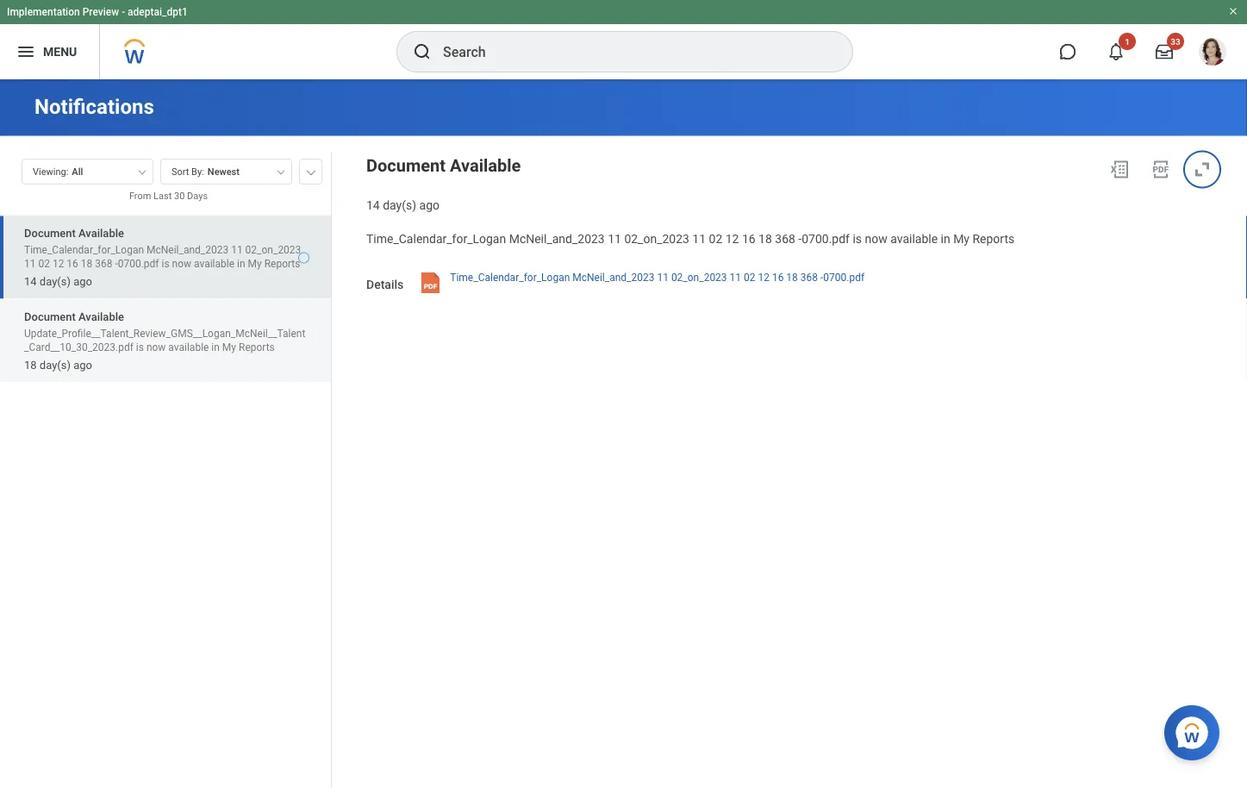 Task type: vqa. For each thing, say whether or not it's contained in the screenshot.
leftmost The 02
yes



Task type: locate. For each thing, give the bounding box(es) containing it.
2 vertical spatial in
[[212, 341, 220, 353]]

last
[[154, 191, 172, 201]]

0 vertical spatial 12
[[726, 231, 739, 246]]

my inside the document available time_calendar_for_logan mcneil_and_2023 11 02_on_2023 11 02 12 16 18 368 -0700.pdf is now available in my reports 14 day(s) ago
[[248, 258, 262, 270]]

02 for time_calendar_for_logan mcneil_and_2023 11 02_on_2023 11 02 12 16 18 368 -0700.pdf is now available in my reports
[[709, 231, 723, 246]]

now
[[865, 231, 888, 246], [172, 258, 191, 270], [146, 341, 166, 353]]

ago
[[420, 198, 440, 212], [73, 275, 92, 288], [73, 358, 92, 371]]

14 inside the document available time_calendar_for_logan mcneil_and_2023 11 02_on_2023 11 02 12 16 18 368 -0700.pdf is now available in my reports 14 day(s) ago
[[24, 275, 37, 288]]

1 vertical spatial day(s)
[[40, 275, 71, 288]]

_card__10_30_2023.pdf
[[24, 341, 134, 353]]

implementation
[[7, 6, 80, 18]]

0700.pdf for time_calendar_for_logan mcneil_and_2023 11 02_on_2023 11 02 12 16 18 368 -0700.pdf
[[824, 272, 865, 284]]

0 horizontal spatial is
[[136, 341, 144, 353]]

0 horizontal spatial 12
[[53, 258, 64, 270]]

02
[[709, 231, 723, 246], [38, 258, 50, 270], [744, 272, 756, 284]]

1 horizontal spatial 368
[[775, 231, 796, 246]]

16
[[742, 231, 756, 246], [67, 258, 78, 270], [772, 272, 784, 284]]

document inside document available 'region'
[[366, 156, 446, 176]]

1 button
[[1098, 33, 1136, 71]]

18 inside document available update_profile__talent_review_gms__logan_mcneil__talent _card__10_30_2023.pdf is now available in my reports 18 day(s) ago
[[24, 358, 37, 371]]

mcneil_and_2023 for time_calendar_for_logan mcneil_and_2023 11 02_on_2023 11 02 12 16 18 368 -0700.pdf is now available in my reports
[[509, 231, 605, 246]]

1 horizontal spatial 02
[[709, 231, 723, 246]]

available
[[450, 156, 521, 176], [78, 227, 124, 239], [78, 310, 124, 323]]

by:
[[192, 166, 204, 177]]

0 horizontal spatial 14
[[24, 275, 37, 288]]

02_on_2023 for mcneil_and_2023 11 02_on_2023 11 02 12 16 18 368 -0700.pdf is now available in my reports
[[625, 231, 690, 246]]

day(s) down _card__10_30_2023.pdf
[[40, 358, 71, 371]]

2 vertical spatial now
[[146, 341, 166, 353]]

is down "last"
[[162, 258, 170, 270]]

16 for time_calendar_for_logan mcneil_and_2023 11 02_on_2023 11 02 12 16 18 368 -0700.pdf
[[772, 272, 784, 284]]

1 vertical spatial 16
[[67, 258, 78, 270]]

1 horizontal spatial in
[[237, 258, 245, 270]]

available inside the document available time_calendar_for_logan mcneil_and_2023 11 02_on_2023 11 02 12 16 18 368 -0700.pdf is now available in my reports 14 day(s) ago
[[78, 227, 124, 239]]

14 up _card__10_30_2023.pdf
[[24, 275, 37, 288]]

mcneil_and_2023
[[509, 231, 605, 246], [147, 244, 229, 256], [573, 272, 655, 284]]

now inside the document available time_calendar_for_logan mcneil_and_2023 11 02_on_2023 11 02 12 16 18 368 -0700.pdf is now available in my reports 14 day(s) ago
[[172, 258, 191, 270]]

available inside document available update_profile__talent_review_gms__logan_mcneil__talent _card__10_30_2023.pdf is now available in my reports 18 day(s) ago
[[78, 310, 124, 323]]

mcneil_and_2023 inside the document available time_calendar_for_logan mcneil_and_2023 11 02_on_2023 11 02 12 16 18 368 -0700.pdf is now available in my reports 14 day(s) ago
[[147, 244, 229, 256]]

from last 30 days
[[129, 191, 208, 201]]

0 horizontal spatial my
[[222, 341, 236, 353]]

document available update_profile__talent_review_gms__logan_mcneil__talent _card__10_30_2023.pdf is now available in my reports 18 day(s) ago
[[24, 310, 306, 371]]

1 vertical spatial reports
[[264, 258, 300, 270]]

1 horizontal spatial 14
[[366, 198, 380, 212]]

profile logan mcneil image
[[1199, 38, 1227, 69]]

Search Workday  search field
[[443, 33, 817, 71]]

2 vertical spatial 16
[[772, 272, 784, 284]]

1 horizontal spatial now
[[172, 258, 191, 270]]

0 vertical spatial 16
[[742, 231, 756, 246]]

14 up details
[[366, 198, 380, 212]]

0 horizontal spatial 16
[[67, 258, 78, 270]]

1 horizontal spatial is
[[162, 258, 170, 270]]

is down document available 'region'
[[853, 231, 862, 246]]

18
[[759, 231, 772, 246], [81, 258, 92, 270], [787, 272, 798, 284], [24, 358, 37, 371]]

search image
[[412, 41, 433, 62]]

more image
[[306, 166, 316, 175]]

2 vertical spatial 0700.pdf
[[824, 272, 865, 284]]

tab panel containing document available
[[0, 151, 331, 788]]

12 down document available 'region'
[[726, 231, 739, 246]]

2 vertical spatial available
[[78, 310, 124, 323]]

2 horizontal spatial 02
[[744, 272, 756, 284]]

368
[[775, 231, 796, 246], [95, 258, 112, 270], [801, 272, 818, 284]]

2 horizontal spatial 12
[[758, 272, 770, 284]]

in
[[941, 231, 951, 246], [237, 258, 245, 270], [212, 341, 220, 353]]

1 vertical spatial available
[[194, 258, 235, 270]]

0700.pdf
[[802, 231, 850, 246], [118, 258, 159, 270], [824, 272, 865, 284]]

time_calendar_for_logan inside the document available time_calendar_for_logan mcneil_and_2023 11 02_on_2023 11 02 12 16 18 368 -0700.pdf is now available in my reports 14 day(s) ago
[[24, 244, 144, 256]]

33
[[1171, 36, 1181, 47]]

2 vertical spatial available
[[168, 341, 209, 353]]

available for document available time_calendar_for_logan mcneil_and_2023 11 02_on_2023 11 02 12 16 18 368 -0700.pdf is now available in my reports 14 day(s) ago
[[78, 227, 124, 239]]

0 horizontal spatial 02
[[38, 258, 50, 270]]

02 inside the document available time_calendar_for_logan mcneil_and_2023 11 02_on_2023 11 02 12 16 18 368 -0700.pdf is now available in my reports 14 day(s) ago
[[38, 258, 50, 270]]

30
[[174, 191, 185, 201]]

document for document available
[[366, 156, 446, 176]]

2 horizontal spatial 368
[[801, 272, 818, 284]]

02 for time_calendar_for_logan mcneil_and_2023 11 02_on_2023 11 02 12 16 18 368 -0700.pdf
[[744, 272, 756, 284]]

day(s) inside document available 'region'
[[383, 198, 417, 212]]

1 vertical spatial is
[[162, 258, 170, 270]]

-
[[122, 6, 125, 18], [799, 231, 802, 246], [115, 258, 118, 270], [821, 272, 824, 284]]

from
[[129, 191, 151, 201]]

0 vertical spatial 14
[[366, 198, 380, 212]]

tab panel
[[0, 151, 331, 788]]

0 vertical spatial now
[[865, 231, 888, 246]]

0 horizontal spatial in
[[212, 341, 220, 353]]

0 vertical spatial 02
[[709, 231, 723, 246]]

1 horizontal spatial 16
[[742, 231, 756, 246]]

1 vertical spatial document
[[24, 227, 76, 239]]

2 vertical spatial 02
[[744, 272, 756, 284]]

1 vertical spatial 368
[[95, 258, 112, 270]]

0 vertical spatial 0700.pdf
[[802, 231, 850, 246]]

1 vertical spatial 14
[[24, 275, 37, 288]]

0 vertical spatial available
[[450, 156, 521, 176]]

mcneil_and_2023 for time_calendar_for_logan mcneil_and_2023 11 02_on_2023 11 02 12 16 18 368 -0700.pdf
[[573, 272, 655, 284]]

document
[[366, 156, 446, 176], [24, 227, 76, 239], [24, 310, 76, 323]]

1 horizontal spatial 12
[[726, 231, 739, 246]]

0 horizontal spatial now
[[146, 341, 166, 353]]

day(s) down the document available
[[383, 198, 417, 212]]

1 vertical spatial my
[[248, 258, 262, 270]]

368 for time_calendar_for_logan mcneil_and_2023 11 02_on_2023 11 02 12 16 18 368 -0700.pdf is now available in my reports
[[775, 231, 796, 246]]

1 vertical spatial now
[[172, 258, 191, 270]]

14 inside document available 'region'
[[366, 198, 380, 212]]

my inside document available update_profile__talent_review_gms__logan_mcneil__talent _card__10_30_2023.pdf is now available in my reports 18 day(s) ago
[[222, 341, 236, 353]]

2 vertical spatial 368
[[801, 272, 818, 284]]

mark read image
[[298, 252, 310, 263]]

16 for time_calendar_for_logan mcneil_and_2023 11 02_on_2023 11 02 12 16 18 368 -0700.pdf is now available in my reports
[[742, 231, 756, 246]]

2 horizontal spatial is
[[853, 231, 862, 246]]

reports inside the document available time_calendar_for_logan mcneil_and_2023 11 02_on_2023 11 02 12 16 18 368 -0700.pdf is now available in my reports 14 day(s) ago
[[264, 258, 300, 270]]

2 horizontal spatial in
[[941, 231, 951, 246]]

ago up _card__10_30_2023.pdf
[[73, 275, 92, 288]]

is inside document available update_profile__talent_review_gms__logan_mcneil__talent _card__10_30_2023.pdf is now available in my reports 18 day(s) ago
[[136, 341, 144, 353]]

ago inside document available update_profile__talent_review_gms__logan_mcneil__talent _card__10_30_2023.pdf is now available in my reports 18 day(s) ago
[[73, 358, 92, 371]]

1 vertical spatial ago
[[73, 275, 92, 288]]

1 vertical spatial in
[[237, 258, 245, 270]]

0 vertical spatial day(s)
[[383, 198, 417, 212]]

document inside document available update_profile__talent_review_gms__logan_mcneil__talent _card__10_30_2023.pdf is now available in my reports 18 day(s) ago
[[24, 310, 76, 323]]

2 horizontal spatial now
[[865, 231, 888, 246]]

2 horizontal spatial 16
[[772, 272, 784, 284]]

2 vertical spatial day(s)
[[40, 358, 71, 371]]

is down update_profile__talent_review_gms__logan_mcneil__talent
[[136, 341, 144, 353]]

fullscreen image
[[1192, 159, 1213, 180]]

document down viewing:
[[24, 227, 76, 239]]

1 vertical spatial 02
[[38, 258, 50, 270]]

notifications large image
[[1108, 43, 1125, 60]]

02_on_2023
[[625, 231, 690, 246], [245, 244, 301, 256], [672, 272, 727, 284]]

now inside document available update_profile__talent_review_gms__logan_mcneil__talent _card__10_30_2023.pdf is now available in my reports 18 day(s) ago
[[146, 341, 166, 353]]

adeptai_dpt1
[[128, 6, 188, 18]]

2 vertical spatial reports
[[239, 341, 275, 353]]

12
[[726, 231, 739, 246], [53, 258, 64, 270], [758, 272, 770, 284]]

1 horizontal spatial my
[[248, 258, 262, 270]]

1
[[1125, 36, 1130, 47]]

2 vertical spatial document
[[24, 310, 76, 323]]

day(s) up _card__10_30_2023.pdf
[[40, 275, 71, 288]]

in inside the document available time_calendar_for_logan mcneil_and_2023 11 02_on_2023 11 02 12 16 18 368 -0700.pdf is now available in my reports 14 day(s) ago
[[237, 258, 245, 270]]

2 vertical spatial 12
[[758, 272, 770, 284]]

0 vertical spatial 368
[[775, 231, 796, 246]]

justify image
[[16, 41, 36, 62]]

reports
[[973, 231, 1015, 246], [264, 258, 300, 270], [239, 341, 275, 353]]

2 vertical spatial is
[[136, 341, 144, 353]]

2 horizontal spatial my
[[954, 231, 970, 246]]

day(s)
[[383, 198, 417, 212], [40, 275, 71, 288], [40, 358, 71, 371]]

0 vertical spatial available
[[891, 231, 938, 246]]

is
[[853, 231, 862, 246], [162, 258, 170, 270], [136, 341, 144, 353]]

document up _card__10_30_2023.pdf
[[24, 310, 76, 323]]

update_profile__talent_review_gms__logan_mcneil__talent
[[24, 327, 306, 339]]

time_calendar_for_logan for time_calendar_for_logan mcneil_and_2023 11 02_on_2023 11 02 12 16 18 368 -0700.pdf
[[450, 272, 570, 284]]

14
[[366, 198, 380, 212], [24, 275, 37, 288]]

0 vertical spatial in
[[941, 231, 951, 246]]

2 vertical spatial ago
[[73, 358, 92, 371]]

0 vertical spatial ago
[[420, 198, 440, 212]]

2 vertical spatial my
[[222, 341, 236, 353]]

document for document available update_profile__talent_review_gms__logan_mcneil__talent _card__10_30_2023.pdf is now available in my reports 18 day(s) ago
[[24, 310, 76, 323]]

is inside the document available time_calendar_for_logan mcneil_and_2023 11 02_on_2023 11 02 12 16 18 368 -0700.pdf is now available in my reports 14 day(s) ago
[[162, 258, 170, 270]]

my
[[954, 231, 970, 246], [248, 258, 262, 270], [222, 341, 236, 353]]

1 vertical spatial 0700.pdf
[[118, 258, 159, 270]]

0 horizontal spatial 368
[[95, 258, 112, 270]]

time_calendar_for_logan
[[366, 231, 506, 246], [24, 244, 144, 256], [450, 272, 570, 284]]

document inside the document available time_calendar_for_logan mcneil_and_2023 11 02_on_2023 11 02 12 16 18 368 -0700.pdf is now available in my reports 14 day(s) ago
[[24, 227, 76, 239]]

ago down _card__10_30_2023.pdf
[[73, 358, 92, 371]]

notifications main content
[[0, 79, 1248, 788]]

document up 14 day(s) ago
[[366, 156, 446, 176]]

available
[[891, 231, 938, 246], [194, 258, 235, 270], [168, 341, 209, 353]]

sort
[[172, 166, 189, 177]]

0 vertical spatial document
[[366, 156, 446, 176]]

12 down time_calendar_for_logan mcneil_and_2023 11 02_on_2023 11 02 12 16 18 368 -0700.pdf is now available in my reports
[[758, 272, 770, 284]]

available inside 'region'
[[450, 156, 521, 176]]

ago down the document available
[[420, 198, 440, 212]]

1 vertical spatial 12
[[53, 258, 64, 270]]

sort by: newest
[[172, 166, 240, 177]]

11
[[608, 231, 622, 246], [693, 231, 706, 246], [231, 244, 243, 256], [24, 258, 36, 270], [657, 272, 669, 284], [730, 272, 742, 284]]

12 up _card__10_30_2023.pdf
[[53, 258, 64, 270]]

1 vertical spatial available
[[78, 227, 124, 239]]

viewing:
[[33, 166, 68, 177]]



Task type: describe. For each thing, give the bounding box(es) containing it.
33 button
[[1146, 33, 1185, 71]]

document available
[[366, 156, 521, 176]]

notifications
[[34, 94, 154, 119]]

menu banner
[[0, 0, 1248, 79]]

ago inside the document available time_calendar_for_logan mcneil_and_2023 11 02_on_2023 11 02 12 16 18 368 -0700.pdf is now available in my reports 14 day(s) ago
[[73, 275, 92, 288]]

available inside document available update_profile__talent_review_gms__logan_mcneil__talent _card__10_30_2023.pdf is now available in my reports 18 day(s) ago
[[168, 341, 209, 353]]

inbox items list box
[[0, 215, 331, 788]]

available for document available update_profile__talent_review_gms__logan_mcneil__talent _card__10_30_2023.pdf is now available in my reports 18 day(s) ago
[[78, 310, 124, 323]]

inbox large image
[[1156, 43, 1174, 60]]

all
[[72, 166, 83, 177]]

ago inside document available 'region'
[[420, 198, 440, 212]]

view printable version (pdf) image
[[1151, 159, 1172, 180]]

day(s) inside document available update_profile__talent_review_gms__logan_mcneil__talent _card__10_30_2023.pdf is now available in my reports 18 day(s) ago
[[40, 358, 71, 371]]

0700.pdf for time_calendar_for_logan mcneil_and_2023 11 02_on_2023 11 02 12 16 18 368 -0700.pdf is now available in my reports
[[802, 231, 850, 246]]

newest
[[208, 166, 240, 177]]

available inside the document available time_calendar_for_logan mcneil_and_2023 11 02_on_2023 11 02 12 16 18 368 -0700.pdf is now available in my reports 14 day(s) ago
[[194, 258, 235, 270]]

16 inside the document available time_calendar_for_logan mcneil_and_2023 11 02_on_2023 11 02 12 16 18 368 -0700.pdf is now available in my reports 14 day(s) ago
[[67, 258, 78, 270]]

tab panel inside notifications main content
[[0, 151, 331, 788]]

18 inside the document available time_calendar_for_logan mcneil_and_2023 11 02_on_2023 11 02 12 16 18 368 -0700.pdf is now available in my reports 14 day(s) ago
[[81, 258, 92, 270]]

0 vertical spatial my
[[954, 231, 970, 246]]

time_calendar_for_logan mcneil_and_2023 11 02_on_2023 11 02 12 16 18 368 -0700.pdf
[[450, 272, 865, 284]]

- inside menu 'banner'
[[122, 6, 125, 18]]

12 for time_calendar_for_logan mcneil_and_2023 11 02_on_2023 11 02 12 16 18 368 -0700.pdf
[[758, 272, 770, 284]]

12 for time_calendar_for_logan mcneil_and_2023 11 02_on_2023 11 02 12 16 18 368 -0700.pdf is now available in my reports
[[726, 231, 739, 246]]

details
[[366, 278, 404, 292]]

- inside the document available time_calendar_for_logan mcneil_and_2023 11 02_on_2023 11 02 12 16 18 368 -0700.pdf is now available in my reports 14 day(s) ago
[[115, 258, 118, 270]]

368 for time_calendar_for_logan mcneil_and_2023 11 02_on_2023 11 02 12 16 18 368 -0700.pdf
[[801, 272, 818, 284]]

368 inside the document available time_calendar_for_logan mcneil_and_2023 11 02_on_2023 11 02 12 16 18 368 -0700.pdf is now available in my reports 14 day(s) ago
[[95, 258, 112, 270]]

day(s) inside the document available time_calendar_for_logan mcneil_and_2023 11 02_on_2023 11 02 12 16 18 368 -0700.pdf is now available in my reports 14 day(s) ago
[[40, 275, 71, 288]]

time_calendar_for_logan for time_calendar_for_logan mcneil_and_2023 11 02_on_2023 11 02 12 16 18 368 -0700.pdf is now available in my reports
[[366, 231, 506, 246]]

viewing: all
[[33, 166, 83, 177]]

days
[[187, 191, 208, 201]]

implementation preview -   adeptai_dpt1
[[7, 6, 188, 18]]

close environment banner image
[[1229, 6, 1239, 16]]

02_on_2023 inside the document available time_calendar_for_logan mcneil_and_2023 11 02_on_2023 11 02 12 16 18 368 -0700.pdf is now available in my reports 14 day(s) ago
[[245, 244, 301, 256]]

0 vertical spatial is
[[853, 231, 862, 246]]

export to excel image
[[1110, 159, 1130, 180]]

menu button
[[0, 24, 99, 79]]

12 inside the document available time_calendar_for_logan mcneil_and_2023 11 02_on_2023 11 02 12 16 18 368 -0700.pdf is now available in my reports 14 day(s) ago
[[53, 258, 64, 270]]

available for document available
[[450, 156, 521, 176]]

0700.pdf inside the document available time_calendar_for_logan mcneil_and_2023 11 02_on_2023 11 02 12 16 18 368 -0700.pdf is now available in my reports 14 day(s) ago
[[118, 258, 159, 270]]

document available time_calendar_for_logan mcneil_and_2023 11 02_on_2023 11 02 12 16 18 368 -0700.pdf is now available in my reports 14 day(s) ago
[[24, 227, 301, 288]]

preview
[[82, 6, 119, 18]]

document available region
[[366, 152, 1220, 213]]

reports inside document available update_profile__talent_review_gms__logan_mcneil__talent _card__10_30_2023.pdf is now available in my reports 18 day(s) ago
[[239, 341, 275, 353]]

menu
[[43, 45, 77, 59]]

in inside document available update_profile__talent_review_gms__logan_mcneil__talent _card__10_30_2023.pdf is now available in my reports 18 day(s) ago
[[212, 341, 220, 353]]

02_on_2023 for mcneil_and_2023 11 02_on_2023 11 02 12 16 18 368 -0700.pdf
[[672, 272, 727, 284]]

14 day(s) ago
[[366, 198, 440, 212]]

0 vertical spatial reports
[[973, 231, 1015, 246]]

time_calendar_for_logan mcneil_and_2023 11 02_on_2023 11 02 12 16 18 368 -0700.pdf is now available in my reports
[[366, 231, 1015, 246]]

document for document available time_calendar_for_logan mcneil_and_2023 11 02_on_2023 11 02 12 16 18 368 -0700.pdf is now available in my reports 14 day(s) ago
[[24, 227, 76, 239]]



